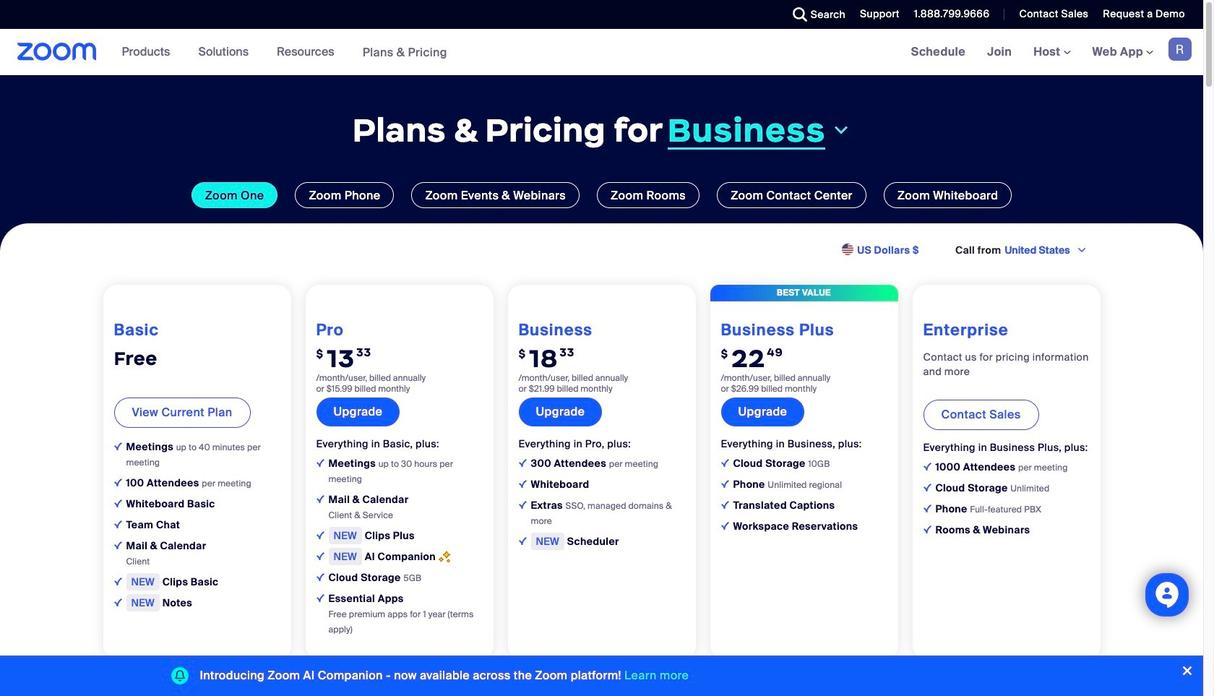 Task type: vqa. For each thing, say whether or not it's contained in the screenshot.
the down icon at the top of the page
yes



Task type: locate. For each thing, give the bounding box(es) containing it.
meetings navigation
[[900, 29, 1204, 76]]

main content
[[0, 29, 1204, 696]]

tabs of zoom services tab list
[[22, 182, 1182, 208]]

ok image
[[114, 442, 122, 450], [923, 462, 931, 470], [114, 478, 122, 486], [519, 480, 527, 488], [316, 495, 324, 503], [114, 499, 122, 507], [519, 501, 527, 509], [721, 501, 729, 509], [721, 522, 729, 530], [923, 525, 931, 533], [316, 531, 324, 539], [519, 537, 527, 545], [316, 552, 324, 560], [316, 594, 324, 602]]

profile picture image
[[1169, 38, 1192, 61]]

banner
[[0, 29, 1204, 76]]

zoom logo image
[[17, 43, 97, 61]]

ok image
[[316, 459, 324, 467], [519, 459, 527, 467], [721, 459, 729, 467], [721, 480, 729, 488], [923, 483, 931, 491], [923, 504, 931, 512], [114, 520, 122, 528], [114, 541, 122, 549], [316, 573, 324, 581], [114, 577, 122, 585], [114, 598, 122, 606]]



Task type: describe. For each thing, give the bounding box(es) containing it.
outer image
[[842, 244, 855, 257]]

down image
[[832, 122, 851, 139]]

product information navigation
[[111, 29, 458, 76]]



